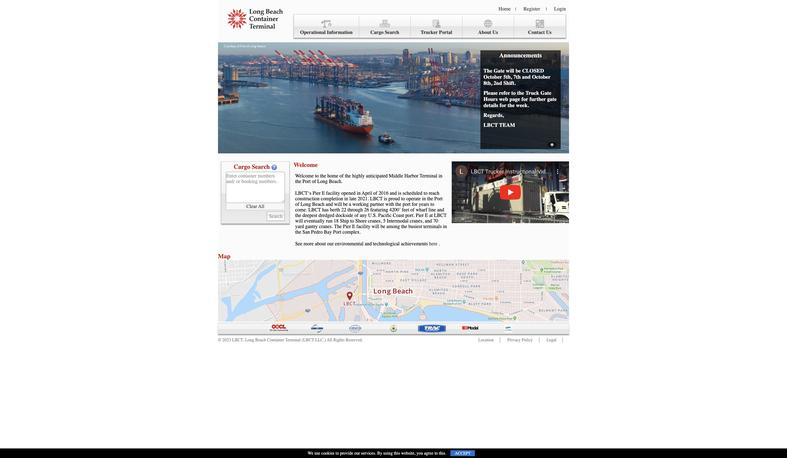Task type: vqa. For each thing, say whether or not it's contained in the screenshot.
22ND,
no



Task type: locate. For each thing, give the bounding box(es) containing it.
is
[[398, 191, 402, 196], [384, 196, 387, 202]]

details
[[484, 102, 499, 108]]

0 horizontal spatial all
[[258, 204, 265, 209]]

| left login
[[546, 6, 547, 12]]

working
[[353, 202, 369, 207]]

0 horizontal spatial terminal
[[285, 338, 301, 343]]

1 horizontal spatial is
[[398, 191, 402, 196]]

register
[[524, 6, 540, 12]]

ship
[[340, 218, 349, 224]]

0 vertical spatial be
[[516, 68, 521, 74]]

lbct down the regards,​
[[484, 122, 498, 128]]

pier right lbct's
[[313, 191, 321, 196]]

san
[[303, 230, 310, 235]]

0 vertical spatial cargo
[[371, 30, 384, 35]]

page
[[510, 96, 520, 102]]

we
[[308, 451, 314, 456]]

be left a at the left of page
[[343, 202, 348, 207]]

1 vertical spatial pier
[[416, 213, 424, 218]]

operate
[[407, 196, 421, 202]]

2 | from the left
[[546, 6, 547, 12]]

0 vertical spatial e
[[322, 191, 325, 196]]

in right 70
[[443, 224, 447, 230]]

1 vertical spatial facility
[[357, 224, 371, 230]]

(lbct
[[302, 338, 314, 343]]

us for about us
[[493, 30, 498, 35]]

0 vertical spatial all
[[258, 204, 265, 209]]

us
[[493, 30, 498, 35], [546, 30, 552, 35]]

our right provide
[[355, 451, 360, 456]]

lbct left has
[[309, 207, 321, 213]]

2021.
[[358, 196, 369, 202]]

harbor
[[405, 173, 419, 179]]

1 horizontal spatial us
[[546, 30, 552, 35]]

e
[[322, 191, 325, 196], [425, 213, 428, 218], [352, 224, 355, 230]]

1 horizontal spatial cargo
[[371, 30, 384, 35]]

gate right the truck
[[541, 90, 552, 96]]

technological
[[373, 241, 400, 247]]

22
[[342, 207, 346, 213]]

more
[[304, 241, 314, 247]]

1 vertical spatial long
[[301, 202, 311, 207]]

2016
[[379, 191, 389, 196]]

the up the 8th,
[[484, 68, 493, 74]]

terminal right harbor
[[420, 173, 438, 179]]

all right llc.)
[[327, 338, 332, 343]]

will left 5
[[372, 224, 380, 230]]

lbct's pier e facility opened in april of 2016 and is scheduled to reach construction completion in late 2021.  lbct is proud to operate in the port of long beach and will be a working partner with the port for years to come.  lbct has berth 22 through 26 featuring 4200' feet of wharf line and the deepest dredged dockside of any u.s. pacific coast port. pier e at lbct will eventually run 18 ship to shore cranes, 5 intermodal cranes, and 70 yard gantry cranes. the pier e facility will be among the busiest terminals in the san pedro bay port complex.
[[295, 191, 447, 235]]

long right lbct,
[[245, 338, 254, 343]]

all inside button
[[258, 204, 265, 209]]

be left closed
[[516, 68, 521, 74]]

18
[[334, 218, 339, 224]]

will left a at the left of page
[[334, 202, 342, 207]]

long left beach. at top
[[317, 179, 328, 184]]

lbct's
[[295, 191, 312, 196]]

the right run
[[334, 224, 342, 230]]

1 vertical spatial terminal
[[285, 338, 301, 343]]

in inside welcome to the home of the highly anticipated middle harbor terminal in the port of long beach.
[[439, 173, 443, 179]]

0 vertical spatial facility
[[326, 191, 340, 196]]

0 vertical spatial terminal
[[420, 173, 438, 179]]

environmental
[[335, 241, 364, 247]]

be
[[516, 68, 521, 74], [343, 202, 348, 207], [381, 224, 385, 230]]

october up please
[[484, 74, 502, 80]]

for right page
[[522, 96, 529, 102]]

0 horizontal spatial us
[[493, 30, 498, 35]]

menu bar
[[294, 14, 566, 38]]

e left at
[[425, 213, 428, 218]]

©
[[218, 338, 221, 343]]

gate up 2nd on the right
[[494, 68, 505, 74]]

cargo inside menu bar
[[371, 30, 384, 35]]

1 horizontal spatial cranes,
[[410, 218, 424, 224]]

1 vertical spatial beach
[[255, 338, 266, 343]]

menu bar containing operational information
[[294, 14, 566, 38]]

the inside the gate will be closed october 5th, 7th and october 8th, 2nd shift.
[[484, 68, 493, 74]]

come.
[[295, 207, 307, 213]]

1 horizontal spatial for
[[500, 102, 507, 108]]

1 vertical spatial cargo search
[[234, 163, 270, 171]]

and
[[390, 191, 397, 196], [326, 202, 333, 207], [437, 207, 445, 213], [425, 218, 432, 224], [365, 241, 372, 247]]

1 vertical spatial the
[[334, 224, 342, 230]]

us right contact
[[546, 30, 552, 35]]

announcements
[[500, 52, 542, 59]]

beach left container
[[255, 338, 266, 343]]

has
[[322, 207, 329, 213]]

e up has
[[322, 191, 325, 196]]

0 horizontal spatial pier
[[313, 191, 321, 196]]

cargo search inside menu bar
[[371, 30, 400, 35]]

to left this.
[[435, 451, 438, 456]]

terminal inside welcome to the home of the highly anticipated middle harbor terminal in the port of long beach.
[[420, 173, 438, 179]]

please
[[484, 90, 498, 96]]

2 horizontal spatial port
[[435, 196, 443, 202]]

2 horizontal spatial long
[[317, 179, 328, 184]]

april
[[362, 191, 372, 196]]

to left home
[[315, 173, 319, 179]]

be left among
[[381, 224, 385, 230]]

2 us from the left
[[546, 30, 552, 35]]

achievements
[[401, 241, 428, 247]]

0 horizontal spatial our
[[327, 241, 334, 247]]

1 us from the left
[[493, 30, 498, 35]]

port right bay
[[333, 230, 342, 235]]

1 vertical spatial welcome
[[295, 173, 314, 179]]

1 horizontal spatial port
[[333, 230, 342, 235]]

1 horizontal spatial search
[[385, 30, 400, 35]]

1 vertical spatial gate
[[541, 90, 552, 96]]

0 vertical spatial gate
[[494, 68, 505, 74]]

0 vertical spatial welcome
[[294, 162, 318, 169]]

1 horizontal spatial all
[[327, 338, 332, 343]]

1 horizontal spatial long
[[301, 202, 311, 207]]

lbct
[[484, 122, 498, 128], [370, 196, 383, 202], [309, 207, 321, 213], [434, 213, 447, 218]]

beach
[[312, 202, 325, 207], [255, 338, 266, 343]]

for inside lbct's pier e facility opened in april of 2016 and is scheduled to reach construction completion in late 2021.  lbct is proud to operate in the port of long beach and will be a working partner with the port for years to come.  lbct has berth 22 through 26 featuring 4200' feet of wharf line and the deepest dredged dockside of any u.s. pacific coast port. pier e at lbct will eventually run 18 ship to shore cranes, 5 intermodal cranes, and 70 yard gantry cranes. the pier e facility will be among the busiest terminals in the san pedro bay port complex.
[[412, 202, 418, 207]]

0 horizontal spatial port
[[303, 179, 311, 184]]

1 horizontal spatial be
[[381, 224, 385, 230]]

any
[[360, 213, 367, 218]]

long down lbct's
[[301, 202, 311, 207]]

us right about
[[493, 30, 498, 35]]

0 horizontal spatial cranes,
[[368, 218, 382, 224]]

contact
[[528, 30, 545, 35]]

0 horizontal spatial is
[[384, 196, 387, 202]]

| right home
[[516, 6, 516, 12]]

1 horizontal spatial e
[[352, 224, 355, 230]]

to left reach
[[424, 191, 428, 196]]

cookies
[[321, 451, 335, 456]]

shift.
[[504, 80, 516, 86]]

1 horizontal spatial beach
[[312, 202, 325, 207]]

0 horizontal spatial the
[[334, 224, 342, 230]]

1 horizontal spatial gate
[[541, 90, 552, 96]]

0 horizontal spatial october
[[484, 74, 502, 80]]

pier right 'port.' at the top right of page
[[416, 213, 424, 218]]

will up shift.
[[506, 68, 515, 74]]

terminal left (lbct
[[285, 338, 301, 343]]

2 october from the left
[[532, 74, 551, 80]]

welcome inside welcome to the home of the highly anticipated middle harbor terminal in the port of long beach.
[[295, 173, 314, 179]]

in left "late"
[[345, 196, 348, 202]]

and left technological at the bottom of the page
[[365, 241, 372, 247]]

to right "proud"
[[401, 196, 405, 202]]

0 horizontal spatial facility
[[326, 191, 340, 196]]

container
[[267, 338, 284, 343]]

to
[[512, 90, 516, 96], [315, 173, 319, 179], [424, 191, 428, 196], [401, 196, 405, 202], [431, 202, 435, 207], [350, 218, 354, 224], [336, 451, 339, 456], [435, 451, 438, 456]]

featuring
[[371, 207, 388, 213]]

0 vertical spatial long
[[317, 179, 328, 184]]

gate
[[494, 68, 505, 74], [541, 90, 552, 96]]

e left shore
[[352, 224, 355, 230]]

1 horizontal spatial the
[[484, 68, 493, 74]]

to right refer at the right of page
[[512, 90, 516, 96]]

0 vertical spatial the
[[484, 68, 493, 74]]

0 vertical spatial search
[[385, 30, 400, 35]]

5
[[383, 218, 386, 224]]

2 horizontal spatial for
[[522, 96, 529, 102]]

|
[[516, 6, 516, 12], [546, 6, 547, 12]]

is left "proud"
[[384, 196, 387, 202]]

all
[[258, 204, 265, 209], [327, 338, 332, 343]]

to right years on the top right of the page
[[431, 202, 435, 207]]

coast
[[393, 213, 404, 218]]

beach.
[[329, 179, 343, 184]]

2 horizontal spatial be
[[516, 68, 521, 74]]

2 vertical spatial be
[[381, 224, 385, 230]]

cranes, left 5
[[368, 218, 382, 224]]

1 horizontal spatial our
[[355, 451, 360, 456]]

1 vertical spatial e
[[425, 213, 428, 218]]

the inside lbct's pier e facility opened in april of 2016 and is scheduled to reach construction completion in late 2021.  lbct is proud to operate in the port of long beach and will be a working partner with the port for years to come.  lbct has berth 22 through 26 featuring 4200' feet of wharf line and the deepest dredged dockside of any u.s. pacific coast port. pier e at lbct will eventually run 18 ship to shore cranes, 5 intermodal cranes, and 70 yard gantry cranes. the pier e facility will be among the busiest terminals in the san pedro bay port complex.
[[334, 224, 342, 230]]

1 cranes, from the left
[[368, 218, 382, 224]]

and left 70
[[425, 218, 432, 224]]

5th, 7th and
[[504, 74, 531, 80]]

privacy policy
[[508, 338, 533, 343]]

years
[[419, 202, 429, 207]]

facility
[[326, 191, 340, 196], [357, 224, 371, 230]]

pier down dockside at the top of page
[[343, 224, 351, 230]]

0 horizontal spatial for
[[412, 202, 418, 207]]

1 vertical spatial cargo
[[234, 163, 250, 171]]

0 horizontal spatial beach
[[255, 338, 266, 343]]

welcome for welcome to the home of the highly anticipated middle harbor terminal in the port of long beach.
[[295, 173, 314, 179]]

in right operate
[[422, 196, 426, 202]]

wharf
[[416, 207, 428, 213]]

home
[[499, 6, 511, 12]]

facility down beach. at top
[[326, 191, 340, 196]]

for right port
[[412, 202, 418, 207]]

8th,
[[484, 80, 493, 86]]

0 horizontal spatial be
[[343, 202, 348, 207]]

1 october from the left
[[484, 74, 502, 80]]

the left highly
[[345, 173, 351, 179]]

is left scheduled
[[398, 191, 402, 196]]

complex.
[[343, 230, 361, 235]]

to right ship
[[350, 218, 354, 224]]

in up reach
[[439, 173, 443, 179]]

of right "feet"
[[411, 207, 415, 213]]

beach up the 'dredged'
[[312, 202, 325, 207]]

0 horizontal spatial cargo
[[234, 163, 250, 171]]

to inside the 'please refer to the truck gate hours web page for further gate details for the week.'
[[512, 90, 516, 96]]

pier
[[313, 191, 321, 196], [416, 213, 424, 218], [343, 224, 351, 230]]

facility down any
[[357, 224, 371, 230]]

among
[[387, 224, 400, 230]]

0 vertical spatial port
[[303, 179, 311, 184]]

1 horizontal spatial october
[[532, 74, 551, 80]]

2 vertical spatial port
[[333, 230, 342, 235]]

0 horizontal spatial e
[[322, 191, 325, 196]]

0 horizontal spatial gate
[[494, 68, 505, 74]]

0 vertical spatial beach
[[312, 202, 325, 207]]

our
[[327, 241, 334, 247], [355, 451, 360, 456]]

0 horizontal spatial search
[[252, 163, 270, 171]]

trucker portal
[[421, 30, 452, 35]]

port up line
[[435, 196, 443, 202]]

for right details
[[500, 102, 507, 108]]

about us link
[[463, 16, 514, 38]]

terminals
[[424, 224, 442, 230]]

berth
[[330, 207, 340, 213]]

clear all
[[247, 204, 265, 209]]

see more about our environmental and technological achievements here .
[[295, 241, 440, 247]]

the left port
[[396, 202, 402, 207]]

october up the truck
[[532, 74, 551, 80]]

1 horizontal spatial terminal
[[420, 173, 438, 179]]

location link
[[479, 338, 494, 343]]

1 horizontal spatial |
[[546, 6, 547, 12]]

2 vertical spatial pier
[[343, 224, 351, 230]]

4200'
[[390, 207, 401, 213]]

1 vertical spatial port
[[435, 196, 443, 202]]

proud
[[389, 196, 400, 202]]

2 horizontal spatial pier
[[416, 213, 424, 218]]

None submit
[[267, 212, 285, 221]]

will inside the gate will be closed october 5th, 7th and october 8th, 2nd shift.
[[506, 68, 515, 74]]

to right cookies on the left bottom
[[336, 451, 339, 456]]

our right about
[[327, 241, 334, 247]]

0 horizontal spatial |
[[516, 6, 516, 12]]

0 vertical spatial cargo search
[[371, 30, 400, 35]]

all right clear
[[258, 204, 265, 209]]

week.
[[516, 102, 529, 108]]

1 horizontal spatial cargo search
[[371, 30, 400, 35]]

the left san
[[295, 230, 301, 235]]

cranes, down wharf
[[410, 218, 424, 224]]

2 vertical spatial long
[[245, 338, 254, 343]]

2 vertical spatial e
[[352, 224, 355, 230]]

the up line
[[427, 196, 433, 202]]

the right among
[[401, 224, 407, 230]]

1 vertical spatial all
[[327, 338, 332, 343]]

1 horizontal spatial pier
[[343, 224, 351, 230]]

port up lbct's
[[303, 179, 311, 184]]



Task type: describe. For each thing, give the bounding box(es) containing it.
the gate will be closed october 5th, 7th and october 8th, 2nd shift.
[[484, 68, 551, 86]]

web
[[499, 96, 509, 102]]

0 vertical spatial our
[[327, 241, 334, 247]]

of right home
[[340, 173, 344, 179]]

home
[[328, 173, 338, 179]]

long inside welcome to the home of the highly anticipated middle harbor terminal in the port of long beach.
[[317, 179, 328, 184]]

yard
[[295, 224, 304, 230]]

completion
[[321, 196, 343, 202]]

highly
[[352, 173, 365, 179]]

llc.)
[[315, 338, 326, 343]]

shore
[[356, 218, 367, 224]]

gate inside the 'please refer to the truck gate hours web page for further gate details for the week.'
[[541, 90, 552, 96]]

register link
[[524, 6, 540, 12]]

deepest
[[303, 213, 317, 218]]

0 horizontal spatial long
[[245, 338, 254, 343]]

0 horizontal spatial cargo search
[[234, 163, 270, 171]]

pacific
[[378, 213, 392, 218]]

eventually
[[304, 218, 325, 224]]

lbct up featuring
[[370, 196, 383, 202]]

.
[[439, 241, 440, 247]]

accept
[[455, 451, 471, 456]]

closed
[[523, 68, 544, 74]]

1 vertical spatial be
[[343, 202, 348, 207]]

regards,​
[[484, 112, 504, 118]]

lbct,
[[232, 338, 244, 343]]

privacy
[[508, 338, 521, 343]]

the left week.
[[508, 102, 515, 108]]

1 | from the left
[[516, 6, 516, 12]]

login
[[555, 6, 566, 12]]

about
[[478, 30, 492, 35]]

location
[[479, 338, 494, 343]]

of left 2016
[[373, 191, 378, 196]]

feet
[[402, 207, 409, 213]]

team
[[500, 122, 515, 128]]

lbct team
[[484, 122, 515, 128]]

the up yard on the left of the page
[[295, 213, 301, 218]]

and right 2016
[[390, 191, 397, 196]]

the left the truck
[[517, 90, 525, 96]]

port
[[403, 202, 411, 207]]

beach inside lbct's pier e facility opened in april of 2016 and is scheduled to reach construction completion in late 2021.  lbct is proud to operate in the port of long beach and will be a working partner with the port for years to come.  lbct has berth 22 through 26 featuring 4200' feet of wharf line and the deepest dredged dockside of any u.s. pacific coast port. pier e at lbct will eventually run 18 ship to shore cranes, 5 intermodal cranes, and 70 yard gantry cranes. the pier e facility will be among the busiest terminals in the san pedro bay port complex.
[[312, 202, 325, 207]]

use
[[315, 451, 320, 456]]

contact us
[[528, 30, 552, 35]]

long inside lbct's pier e facility opened in april of 2016 and is scheduled to reach construction completion in late 2021.  lbct is proud to operate in the port of long beach and will be a working partner with the port for years to come.  lbct has berth 22 through 26 featuring 4200' feet of wharf line and the deepest dredged dockside of any u.s. pacific coast port. pier e at lbct will eventually run 18 ship to shore cranes, 5 intermodal cranes, and 70 yard gantry cranes. the pier e facility will be among the busiest terminals in the san pedro bay port complex.
[[301, 202, 311, 207]]

the up lbct's
[[295, 179, 301, 184]]

port.
[[406, 213, 415, 218]]

a
[[349, 202, 351, 207]]

cranes.
[[319, 224, 333, 230]]

trucker
[[421, 30, 438, 35]]

be inside the gate will be closed october 5th, 7th and october 8th, 2nd shift.
[[516, 68, 521, 74]]

2nd
[[494, 80, 502, 86]]

in right "late"
[[357, 191, 361, 196]]

and right line
[[437, 207, 445, 213]]

Enter container numbers and/ or booking numbers. text field
[[226, 172, 285, 203]]

this
[[394, 451, 400, 456]]

map
[[218, 253, 230, 260]]

1 vertical spatial search
[[252, 163, 270, 171]]

reserved.
[[346, 338, 363, 343]]

pedro
[[311, 230, 323, 235]]

late
[[350, 196, 357, 202]]

of up construction
[[312, 179, 316, 184]]

gantry
[[305, 224, 318, 230]]

the left home
[[320, 173, 326, 179]]

1 vertical spatial our
[[355, 451, 360, 456]]

port inside welcome to the home of the highly anticipated middle harbor terminal in the port of long beach.
[[303, 179, 311, 184]]

© 2023 lbct, long beach container terminal (lbct llc.) all rights reserved.
[[218, 338, 363, 343]]

2 cranes, from the left
[[410, 218, 424, 224]]

us for contact us
[[546, 30, 552, 35]]

you
[[417, 451, 423, 456]]

portal
[[439, 30, 452, 35]]

through
[[348, 207, 363, 213]]

and up the 'dredged'
[[326, 202, 333, 207]]

further
[[530, 96, 546, 102]]

cargo search link
[[359, 16, 411, 38]]

operational information link
[[294, 16, 359, 38]]

will down come.
[[295, 218, 303, 224]]

run
[[326, 218, 333, 224]]

welcome for welcome
[[294, 162, 318, 169]]

operational
[[300, 30, 326, 35]]

search inside menu bar
[[385, 30, 400, 35]]

to inside welcome to the home of the highly anticipated middle harbor terminal in the port of long beach.
[[315, 173, 319, 179]]

gate inside the gate will be closed october 5th, 7th and october 8th, 2nd shift.
[[494, 68, 505, 74]]

privacy policy link
[[508, 338, 533, 343]]

0 vertical spatial pier
[[313, 191, 321, 196]]

busiest
[[409, 224, 422, 230]]

legal link
[[547, 338, 557, 343]]

of down lbct's
[[295, 202, 299, 207]]

line
[[429, 207, 436, 213]]

login link
[[555, 6, 566, 12]]

by
[[377, 451, 383, 456]]

here link
[[429, 241, 438, 247]]

at
[[430, 213, 433, 218]]

policy
[[522, 338, 533, 343]]

operational information
[[300, 30, 353, 35]]

services.
[[361, 451, 376, 456]]

website,
[[401, 451, 416, 456]]

using
[[384, 451, 393, 456]]

dredged
[[319, 213, 335, 218]]

1 horizontal spatial facility
[[357, 224, 371, 230]]

anticipated
[[366, 173, 388, 179]]

of left any
[[355, 213, 359, 218]]

middle
[[389, 173, 403, 179]]

70
[[433, 218, 438, 224]]

agree
[[424, 451, 434, 456]]

welcome to the home of the highly anticipated middle harbor terminal in the port of long beach.
[[295, 173, 443, 184]]

information
[[327, 30, 353, 35]]

2 horizontal spatial e
[[425, 213, 428, 218]]

here
[[429, 241, 438, 247]]

reach
[[429, 191, 440, 196]]

bay
[[324, 230, 332, 235]]

see
[[295, 241, 303, 247]]

provide
[[340, 451, 353, 456]]

partner
[[370, 202, 384, 207]]

contact us link
[[514, 16, 566, 38]]

dockside
[[336, 213, 353, 218]]

about
[[315, 241, 326, 247]]

opened
[[342, 191, 356, 196]]

we use cookies to provide our services. by using this website, you agree to this.
[[308, 451, 447, 456]]

lbct right at
[[434, 213, 447, 218]]



